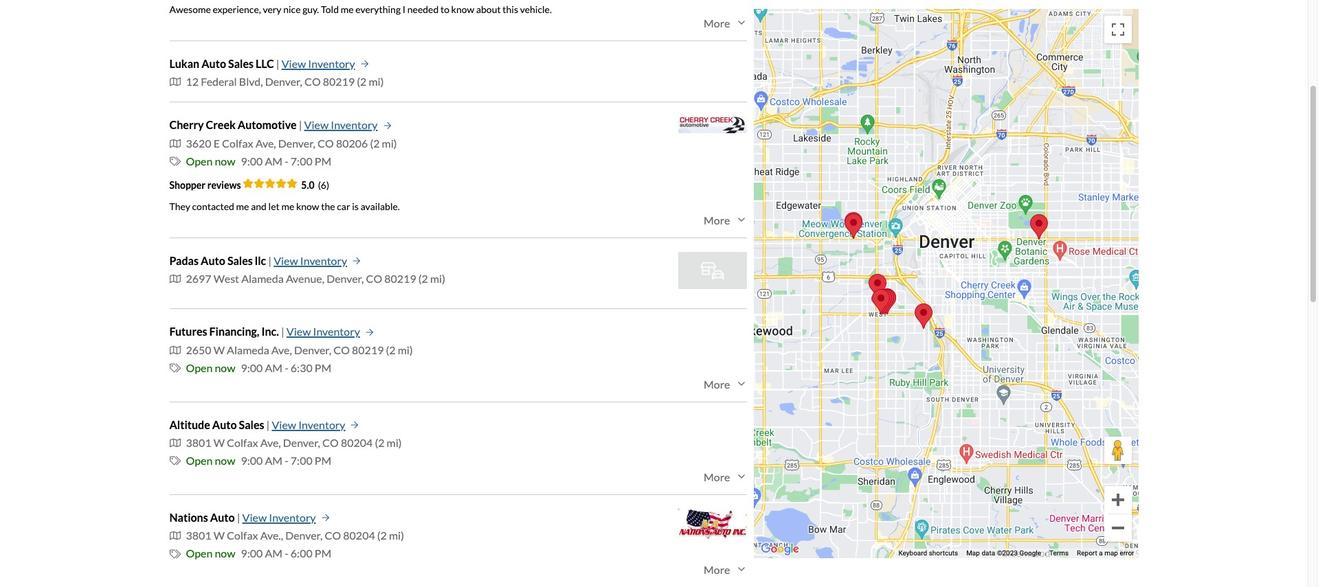 Task type: locate. For each thing, give the bounding box(es) containing it.
colfax up open now 9:00 am - 6:00 pm
[[227, 529, 258, 542]]

map image down futures
[[169, 345, 180, 356]]

inventory up 2650 w alameda ave, denver, co 80219         (2 mi)
[[313, 325, 360, 338]]

map image for 3620 e colfax ave, denver, co 80206         (2 mi)
[[169, 138, 180, 149]]

colfax
[[222, 137, 253, 150], [227, 436, 258, 449], [227, 529, 258, 542]]

tags image for open now 9:00 am - 6:00 pm
[[169, 549, 180, 560]]

map image down cherry
[[169, 138, 180, 149]]

0 vertical spatial tags image
[[169, 156, 180, 167]]

sales up 3801 w colfax ave, denver, co 80204         (2 mi)
[[239, 418, 264, 431]]

view inventory link for futures financing, inc.
[[286, 323, 374, 341]]

am
[[265, 155, 283, 168], [265, 362, 283, 375], [265, 455, 283, 468], [265, 547, 283, 560]]

auto for padas
[[201, 254, 225, 267]]

1 vertical spatial 80204
[[343, 529, 375, 542]]

alameda down llc
[[241, 272, 284, 285]]

co
[[304, 75, 321, 88], [318, 137, 334, 150], [366, 272, 382, 285], [334, 343, 350, 357], [322, 436, 339, 449], [325, 529, 341, 542]]

auto for lukan
[[202, 57, 226, 70]]

2 vertical spatial tags image
[[169, 549, 180, 560]]

cherry creek automotive logo image
[[678, 116, 747, 134]]

mi) for 3801 w colfax ave, denver, co 80204         (2 mi)
[[387, 436, 402, 449]]

west
[[214, 272, 239, 285]]

me right told
[[341, 3, 354, 15]]

2 - from the top
[[285, 362, 288, 375]]

inventory up 3801 w colfax ave., denver, co 80204         (2 mi)
[[269, 511, 316, 524]]

0 vertical spatial arrow right image
[[361, 60, 369, 68]]

let
[[268, 200, 280, 212]]

4 map image from the top
[[169, 531, 180, 542]]

map image for 3801 w colfax ave., denver, co 80204         (2 mi)
[[169, 531, 180, 542]]

mi) for 2650 w alameda ave, denver, co 80219         (2 mi)
[[398, 343, 413, 357]]

w for nations
[[214, 529, 225, 542]]

0 horizontal spatial me
[[236, 200, 249, 212]]

auto
[[202, 57, 226, 70], [201, 254, 225, 267], [212, 418, 237, 431], [210, 511, 235, 524]]

0 vertical spatial w
[[214, 343, 225, 357]]

map image
[[169, 138, 180, 149], [169, 345, 180, 356], [169, 438, 180, 449], [169, 531, 180, 542]]

0 vertical spatial sales
[[228, 57, 254, 70]]

9:00 down financing, at left bottom
[[241, 362, 263, 375]]

1 am from the top
[[265, 155, 283, 168]]

2 am from the top
[[265, 362, 283, 375]]

ave, for automotive
[[255, 137, 276, 150]]

angle down image for first the more button
[[736, 17, 747, 28]]

2 open now 9:00 am - 7:00 pm from the top
[[186, 455, 331, 468]]

sales for alameda
[[227, 254, 253, 267]]

pm right '6:00'
[[315, 547, 331, 560]]

map image down nations
[[169, 531, 180, 542]]

4 pm from the top
[[315, 547, 331, 560]]

denver, for futures financing, inc.
[[294, 343, 331, 357]]

0 vertical spatial know
[[451, 3, 474, 15]]

2 now from the top
[[215, 362, 235, 375]]

view inventory up 12 federal blvd, denver, co 80219         (2 mi)
[[282, 57, 355, 70]]

2 pm from the top
[[315, 362, 331, 375]]

80219
[[323, 75, 355, 88], [384, 272, 416, 285], [352, 343, 384, 357]]

view inventory link up 80206
[[304, 116, 391, 135]]

view up 3801 w colfax ave, denver, co 80204         (2 mi)
[[272, 418, 296, 431]]

1 vertical spatial colfax
[[227, 436, 258, 449]]

2 vertical spatial w
[[214, 529, 225, 542]]

2 map image from the top
[[169, 345, 180, 356]]

2 open from the top
[[186, 362, 213, 375]]

alameda
[[241, 272, 284, 285], [227, 343, 269, 357]]

1 - from the top
[[285, 155, 288, 168]]

view inventory link
[[282, 55, 369, 73], [304, 116, 391, 135], [274, 252, 361, 270], [286, 323, 374, 341], [272, 416, 359, 434], [242, 509, 330, 527]]

now down nations auto |
[[215, 547, 235, 560]]

inventory up 2697 west alameda avenue, denver, co 80219         (2 mi)
[[300, 254, 347, 267]]

80204 for 9:00 am - 7:00 pm
[[341, 436, 373, 449]]

more
[[704, 16, 730, 29], [704, 213, 730, 227], [704, 378, 730, 391], [704, 471, 730, 484], [704, 563, 730, 577]]

(2 for 3801 w colfax ave, denver, co 80204         (2 mi)
[[375, 436, 385, 449]]

ave, for sales
[[260, 436, 281, 449]]

auto right altitude
[[212, 418, 237, 431]]

9:00 for inc.
[[241, 362, 263, 375]]

w for futures
[[214, 343, 225, 357]]

1 vertical spatial sales
[[227, 254, 253, 267]]

- for nations auto |
[[285, 547, 288, 560]]

now down e
[[215, 155, 235, 168]]

3 more button from the top
[[704, 378, 747, 391]]

view
[[282, 57, 306, 70], [304, 119, 329, 132], [274, 254, 298, 267], [286, 325, 311, 338], [272, 418, 296, 431], [242, 511, 267, 524]]

view inventory for altitude auto sales
[[272, 418, 345, 431]]

4 angle down image from the top
[[736, 472, 747, 483]]

colfax for automotive
[[222, 137, 253, 150]]

pm for cherry creek automotive |
[[315, 155, 331, 168]]

5 more button from the top
[[704, 563, 747, 577]]

angle down image for 3rd the more button from the bottom
[[736, 379, 747, 390]]

arrow right image
[[383, 121, 391, 130], [353, 257, 361, 265], [351, 421, 359, 429], [321, 514, 330, 522]]

1 3801 from the top
[[186, 436, 211, 449]]

guy.
[[303, 3, 319, 15]]

3 tags image from the top
[[169, 549, 180, 560]]

view inventory up 2650 w alameda ave, denver, co 80219         (2 mi)
[[286, 325, 360, 338]]

me left the and
[[236, 200, 249, 212]]

3 more from the top
[[704, 378, 730, 391]]

0 vertical spatial alameda
[[241, 272, 284, 285]]

auto up west at the left
[[201, 254, 225, 267]]

w down altitude auto sales |
[[214, 436, 225, 449]]

view for nations auto
[[242, 511, 267, 524]]

am down the ave.,
[[265, 547, 283, 560]]

rcl auto sales image
[[872, 289, 890, 314]]

sales left llc
[[227, 254, 253, 267]]

futures financing, inc. |
[[169, 325, 284, 338]]

2697
[[186, 272, 211, 285]]

5 angle down image from the top
[[736, 565, 747, 576]]

is
[[352, 200, 359, 212]]

view inventory link up 2697 west alameda avenue, denver, co 80219         (2 mi)
[[274, 252, 361, 270]]

tags image up shopper
[[169, 156, 180, 167]]

inventory for nations auto
[[269, 511, 316, 524]]

ave, down altitude auto sales |
[[260, 436, 281, 449]]

map image
[[169, 76, 180, 87], [169, 274, 180, 285]]

co for futures financing, inc.
[[334, 343, 350, 357]]

colfax down cherry creek automotive |
[[222, 137, 253, 150]]

4 am from the top
[[265, 547, 283, 560]]

2 7:00 from the top
[[291, 455, 313, 468]]

1 7:00 from the top
[[291, 155, 313, 168]]

1 vertical spatial alameda
[[227, 343, 269, 357]]

mi) for 2697 west alameda avenue, denver, co 80219         (2 mi)
[[430, 272, 445, 285]]

open for 3801 w colfax ave, denver, co 80204         (2 mi)
[[186, 455, 213, 468]]

co for altitude auto sales
[[322, 436, 339, 449]]

vehicle.
[[520, 3, 552, 15]]

view up the ave.,
[[242, 511, 267, 524]]

0 vertical spatial open now 9:00 am - 7:00 pm
[[186, 155, 331, 168]]

pm
[[315, 155, 331, 168], [315, 362, 331, 375], [315, 455, 331, 468], [315, 547, 331, 560]]

3 map image from the top
[[169, 438, 180, 449]]

w down futures financing, inc. |
[[214, 343, 225, 357]]

3620
[[186, 137, 211, 150]]

1 vertical spatial 7:00
[[291, 455, 313, 468]]

9:00 up reviews
[[241, 155, 263, 168]]

ave,
[[255, 137, 276, 150], [271, 343, 292, 357], [260, 436, 281, 449]]

futures financing, inc. image
[[878, 289, 896, 314]]

auto right nations
[[210, 511, 235, 524]]

3 am from the top
[[265, 455, 283, 468]]

pm right 6:30
[[315, 362, 331, 375]]

3801
[[186, 436, 211, 449], [186, 529, 211, 542]]

mi) for 3620 e colfax ave, denver, co 80206         (2 mi)
[[382, 137, 397, 150]]

ave, down automotive
[[255, 137, 276, 150]]

7:00 down 3620 e colfax ave, denver, co 80206         (2 mi)
[[291, 155, 313, 168]]

shopper reviews
[[169, 179, 243, 191]]

nations
[[169, 511, 208, 524]]

nice
[[283, 3, 301, 15]]

2 tags image from the top
[[169, 363, 180, 374]]

9:00
[[241, 155, 263, 168], [241, 362, 263, 375], [241, 455, 263, 468], [241, 547, 263, 560]]

open
[[186, 155, 213, 168], [186, 362, 213, 375], [186, 455, 213, 468], [186, 547, 213, 560]]

denver, for padas auto sales llc
[[327, 272, 364, 285]]

1 vertical spatial tags image
[[169, 363, 180, 374]]

angle down image for 2nd the more button from the bottom of the page
[[736, 472, 747, 483]]

open for 3801 w colfax ave., denver, co 80204         (2 mi)
[[186, 547, 213, 560]]

5 more from the top
[[704, 563, 730, 577]]

2 map image from the top
[[169, 274, 180, 285]]

now
[[215, 155, 235, 168], [215, 362, 235, 375], [215, 455, 235, 468], [215, 547, 235, 560]]

view inventory up 80206
[[304, 119, 378, 132]]

tags image
[[169, 156, 180, 167], [169, 363, 180, 374], [169, 549, 180, 560]]

open down the 2650
[[186, 362, 213, 375]]

2 3801 from the top
[[186, 529, 211, 542]]

1 vertical spatial arrow right image
[[366, 328, 374, 336]]

9:00 down 3801 w colfax ave, denver, co 80204         (2 mi)
[[241, 455, 263, 468]]

open now 9:00 am - 7:00 pm down automotive
[[186, 155, 331, 168]]

3620 e colfax ave, denver, co 80206         (2 mi)
[[186, 137, 397, 150]]

1 pm from the top
[[315, 155, 331, 168]]

3 now from the top
[[215, 455, 235, 468]]

2 9:00 from the top
[[241, 362, 263, 375]]

1 vertical spatial map image
[[169, 274, 180, 285]]

2 vertical spatial 80219
[[352, 343, 384, 357]]

map image left 12
[[169, 76, 180, 87]]

0 vertical spatial ave,
[[255, 137, 276, 150]]

4 now from the top
[[215, 547, 235, 560]]

auto up federal on the top
[[202, 57, 226, 70]]

2 vertical spatial ave,
[[260, 436, 281, 449]]

inventory for lukan auto sales llc
[[308, 57, 355, 70]]

am down 3620 e colfax ave, denver, co 80206         (2 mi)
[[265, 155, 283, 168]]

2 angle down image from the top
[[736, 215, 747, 226]]

this
[[503, 3, 518, 15]]

0 horizontal spatial know
[[296, 200, 319, 212]]

3 angle down image from the top
[[736, 379, 747, 390]]

3801 for 3801 w colfax ave, denver, co 80204         (2 mi)
[[186, 436, 211, 449]]

1 map image from the top
[[169, 76, 180, 87]]

view inventory up the ave.,
[[242, 511, 316, 524]]

now for cherry
[[215, 155, 235, 168]]

tags image down nations
[[169, 549, 180, 560]]

7:00 for altitude auto sales |
[[291, 455, 313, 468]]

now down futures financing, inc. |
[[215, 362, 235, 375]]

3 w from the top
[[214, 529, 225, 542]]

more for first the more button from the bottom
[[704, 563, 730, 577]]

1 open from the top
[[186, 155, 213, 168]]

federal
[[201, 75, 237, 88]]

very
[[263, 3, 281, 15]]

2 vertical spatial sales
[[239, 418, 264, 431]]

arrow right image for 3801 w colfax ave., denver, co 80204         (2 mi)
[[321, 514, 330, 522]]

sales
[[228, 57, 254, 70], [227, 254, 253, 267], [239, 418, 264, 431]]

denver, for cherry creek automotive
[[278, 137, 315, 150]]

w down nations auto |
[[214, 529, 225, 542]]

arrow right image for 80219
[[366, 328, 374, 336]]

map image up tags image
[[169, 438, 180, 449]]

view inventory link up 3801 w colfax ave, denver, co 80204         (2 mi)
[[272, 416, 359, 434]]

inventory up 12 federal blvd, denver, co 80219         (2 mi)
[[308, 57, 355, 70]]

1 vertical spatial ave,
[[271, 343, 292, 357]]

1 vertical spatial w
[[214, 436, 225, 449]]

1 vertical spatial open now 9:00 am - 7:00 pm
[[186, 455, 331, 468]]

3 pm from the top
[[315, 455, 331, 468]]

map image for 3801 w colfax ave, denver, co 80204         (2 mi)
[[169, 438, 180, 449]]

1 vertical spatial 80219
[[384, 272, 416, 285]]

now for nations
[[215, 547, 235, 560]]

0 vertical spatial colfax
[[222, 137, 253, 150]]

alameda up open now 9:00 am - 6:30 pm
[[227, 343, 269, 357]]

report a map error link
[[1077, 549, 1134, 557]]

view for lukan auto sales llc
[[282, 57, 306, 70]]

pm up (6)
[[315, 155, 331, 168]]

view inventory
[[282, 57, 355, 70], [304, 119, 378, 132], [274, 254, 347, 267], [286, 325, 360, 338], [272, 418, 345, 431], [242, 511, 316, 524]]

- down 3801 w colfax ave, denver, co 80204         (2 mi)
[[285, 455, 288, 468]]

1 vertical spatial 3801
[[186, 529, 211, 542]]

co for padas auto sales llc
[[366, 272, 382, 285]]

altitude
[[169, 418, 210, 431]]

3801 w colfax ave., denver, co 80204         (2 mi)
[[186, 529, 404, 542]]

1 map image from the top
[[169, 138, 180, 149]]

padas auto sales llc image
[[878, 288, 896, 313]]

1 tags image from the top
[[169, 156, 180, 167]]

tags image down futures
[[169, 363, 180, 374]]

view right llc
[[274, 254, 298, 267]]

open now 9:00 am - 7:00 pm down 3801 w colfax ave, denver, co 80204         (2 mi)
[[186, 455, 331, 468]]

0 vertical spatial 80204
[[341, 436, 373, 449]]

auto for nations
[[210, 511, 235, 524]]

open down 3620
[[186, 155, 213, 168]]

view inventory up 2697 west alameda avenue, denver, co 80219         (2 mi)
[[274, 254, 347, 267]]

4 open from the top
[[186, 547, 213, 560]]

w
[[214, 343, 225, 357], [214, 436, 225, 449], [214, 529, 225, 542]]

3 - from the top
[[285, 455, 288, 468]]

1 more from the top
[[704, 16, 730, 29]]

3801 down altitude
[[186, 436, 211, 449]]

- left '6:00'
[[285, 547, 288, 560]]

open down nations auto |
[[186, 547, 213, 560]]

1 open now 9:00 am - 7:00 pm from the top
[[186, 155, 331, 168]]

sales up blvd,
[[228, 57, 254, 70]]

ave, down inc.
[[271, 343, 292, 357]]

1 9:00 from the top
[[241, 155, 263, 168]]

colfax down altitude auto sales |
[[227, 436, 258, 449]]

open now 9:00 am - 7:00 pm for sales
[[186, 455, 331, 468]]

2 w from the top
[[214, 436, 225, 449]]

am down 3801 w colfax ave, denver, co 80204         (2 mi)
[[265, 455, 283, 468]]

view up 2650 w alameda ave, denver, co 80219         (2 mi)
[[286, 325, 311, 338]]

colfax for sales
[[227, 436, 258, 449]]

(2
[[357, 75, 367, 88], [370, 137, 380, 150], [418, 272, 428, 285], [386, 343, 396, 357], [375, 436, 385, 449], [377, 529, 387, 542]]

view for futures financing, inc.
[[286, 325, 311, 338]]

padas auto sales llc logo image
[[678, 252, 747, 290]]

- down 3620 e colfax ave, denver, co 80206         (2 mi)
[[285, 155, 288, 168]]

4 more from the top
[[704, 471, 730, 484]]

know right to
[[451, 3, 474, 15]]

2 more button from the top
[[704, 213, 747, 227]]

- left 6:30
[[285, 362, 288, 375]]

open now 9:00 am - 7:00 pm for automotive
[[186, 155, 331, 168]]

view inventory up 3801 w colfax ave, denver, co 80204         (2 mi)
[[272, 418, 345, 431]]

view up 3620 e colfax ave, denver, co 80206         (2 mi)
[[304, 119, 329, 132]]

view inventory link for cherry creek automotive
[[304, 116, 391, 135]]

pm down 3801 w colfax ave, denver, co 80204         (2 mi)
[[315, 455, 331, 468]]

mi) for 3801 w colfax ave., denver, co 80204         (2 mi)
[[389, 529, 404, 542]]

know
[[451, 3, 474, 15], [296, 200, 319, 212]]

0 vertical spatial 3801
[[186, 436, 211, 449]]

angle down image
[[736, 17, 747, 28], [736, 215, 747, 226], [736, 379, 747, 390], [736, 472, 747, 483], [736, 565, 747, 576]]

denver,
[[265, 75, 302, 88], [278, 137, 315, 150], [327, 272, 364, 285], [294, 343, 331, 357], [283, 436, 320, 449], [285, 529, 323, 542]]

view inventory link up 3801 w colfax ave., denver, co 80204         (2 mi)
[[242, 509, 330, 527]]

nations auto image
[[844, 212, 862, 237]]

open right tags image
[[186, 455, 213, 468]]

inventory for cherry creek automotive
[[331, 119, 378, 132]]

cherry
[[169, 119, 204, 132]]

am left 6:30
[[265, 362, 283, 375]]

open now 9:00 am - 7:00 pm
[[186, 155, 331, 168], [186, 455, 331, 468]]

1 w from the top
[[214, 343, 225, 357]]

1 vertical spatial know
[[296, 200, 319, 212]]

view inventory link for padas auto sales llc
[[274, 252, 361, 270]]

view inventory link up 2650 w alameda ave, denver, co 80219         (2 mi)
[[286, 323, 374, 341]]

(6)
[[318, 179, 329, 191]]

0 vertical spatial 80219
[[323, 75, 355, 88]]

inc.
[[261, 325, 279, 338]]

inventory up 80206
[[331, 119, 378, 132]]

view inventory link up 12 federal blvd, denver, co 80219         (2 mi)
[[282, 55, 369, 73]]

0 vertical spatial map image
[[169, 76, 180, 87]]

(2 for 2650 w alameda ave, denver, co 80219         (2 mi)
[[386, 343, 396, 357]]

inventory
[[308, 57, 355, 70], [331, 119, 378, 132], [300, 254, 347, 267], [313, 325, 360, 338], [298, 418, 345, 431], [269, 511, 316, 524]]

keyboard shortcuts button
[[899, 548, 958, 558]]

3 open from the top
[[186, 455, 213, 468]]

(2 for 3801 w colfax ave., denver, co 80204         (2 mi)
[[377, 529, 387, 542]]

9:00 down the ave.,
[[241, 547, 263, 560]]

2 more from the top
[[704, 213, 730, 227]]

now for altitude
[[215, 455, 235, 468]]

80204
[[341, 436, 373, 449], [343, 529, 375, 542]]

view inventory for lukan auto sales llc
[[282, 57, 355, 70]]

inventory up 3801 w colfax ave, denver, co 80204         (2 mi)
[[298, 418, 345, 431]]

2 vertical spatial colfax
[[227, 529, 258, 542]]

7:00 for cherry creek automotive |
[[291, 155, 313, 168]]

pm for nations auto |
[[315, 547, 331, 560]]

1 now from the top
[[215, 155, 235, 168]]

to
[[441, 3, 449, 15]]

view up 12 federal blvd, denver, co 80219         (2 mi)
[[282, 57, 306, 70]]

arrow right image
[[361, 60, 369, 68], [366, 328, 374, 336]]

know left the at the left top of page
[[296, 200, 319, 212]]

4 9:00 from the top
[[241, 547, 263, 560]]

now down altitude auto sales |
[[215, 455, 235, 468]]

awesome
[[169, 3, 211, 15]]

7:00 down 3801 w colfax ave, denver, co 80204         (2 mi)
[[291, 455, 313, 468]]

keyboard
[[899, 549, 927, 557]]

terms
[[1050, 549, 1069, 557]]

map
[[966, 549, 980, 557]]

- for futures financing, inc. |
[[285, 362, 288, 375]]

3801 for 3801 w colfax ave., denver, co 80204         (2 mi)
[[186, 529, 211, 542]]

map image down the padas
[[169, 274, 180, 285]]

3 9:00 from the top
[[241, 455, 263, 468]]

tags image for open now 9:00 am - 7:00 pm
[[169, 156, 180, 167]]

-
[[285, 155, 288, 168], [285, 362, 288, 375], [285, 455, 288, 468], [285, 547, 288, 560]]

awesome experience, very nice guy. told me everything i needed to know about this vehicle.
[[169, 3, 552, 15]]

w for altitude
[[214, 436, 225, 449]]

inventory for altitude auto sales
[[298, 418, 345, 431]]

4 - from the top
[[285, 547, 288, 560]]

me right let
[[281, 200, 294, 212]]

3801 down nations auto |
[[186, 529, 211, 542]]

1 angle down image from the top
[[736, 17, 747, 28]]

0 vertical spatial 7:00
[[291, 155, 313, 168]]



Task type: vqa. For each thing, say whether or not it's contained in the screenshot.
(6)
yes



Task type: describe. For each thing, give the bounding box(es) containing it.
am for sales
[[265, 455, 283, 468]]

everything
[[355, 3, 401, 15]]

more for first the more button
[[704, 16, 730, 29]]

4 more button from the top
[[704, 471, 747, 484]]

1 horizontal spatial me
[[281, 200, 294, 212]]

padas
[[169, 254, 199, 267]]

map
[[1105, 549, 1118, 557]]

about
[[476, 3, 501, 15]]

view inventory for cherry creek automotive
[[304, 119, 378, 132]]

altitude auto sales |
[[169, 418, 270, 431]]

more for 2nd the more button from the bottom of the page
[[704, 471, 730, 484]]

- for cherry creek automotive |
[[285, 155, 288, 168]]

arrow right image for 3620 e colfax ave, denver, co 80206         (2 mi)
[[383, 121, 391, 130]]

6:30
[[291, 362, 313, 375]]

shortcuts
[[929, 549, 958, 557]]

alameda for w
[[227, 343, 269, 357]]

©2023
[[997, 549, 1018, 557]]

map image for 12 federal blvd, denver, co 80219         (2 mi)
[[169, 76, 180, 87]]

angle down image for second the more button from the top of the page
[[736, 215, 747, 226]]

cherry creek automotive image
[[1030, 214, 1048, 239]]

now for futures
[[215, 362, 235, 375]]

view inventory link for nations auto
[[242, 509, 330, 527]]

arrow right image for (2
[[361, 60, 369, 68]]

am for automotive
[[265, 155, 283, 168]]

ave.,
[[260, 529, 283, 542]]

9:00 for |
[[241, 547, 263, 560]]

google
[[1020, 549, 1041, 557]]

view inventory for nations auto
[[242, 511, 316, 524]]

80206
[[336, 137, 368, 150]]

automotive
[[238, 119, 297, 132]]

am for inc.
[[265, 362, 283, 375]]

open for 2650 w alameda ave, denver, co 80219         (2 mi)
[[186, 362, 213, 375]]

view inventory for padas auto sales llc
[[274, 254, 347, 267]]

terms link
[[1050, 549, 1069, 557]]

map region
[[754, 8, 1139, 558]]

error
[[1120, 549, 1134, 557]]

5.0
[[301, 179, 315, 191]]

map image for 2650 w alameda ave, denver, co 80219         (2 mi)
[[169, 345, 180, 356]]

altitude auto sales image
[[844, 213, 862, 238]]

contacted
[[192, 200, 234, 212]]

5.0 (6)
[[301, 179, 329, 191]]

they
[[169, 200, 190, 212]]

car
[[337, 200, 350, 212]]

denver, for altitude auto sales
[[283, 436, 320, 449]]

pm for altitude auto sales |
[[315, 455, 331, 468]]

view for cherry creek automotive
[[304, 119, 329, 132]]

futures
[[169, 325, 207, 338]]

co for nations auto
[[325, 529, 341, 542]]

80204 for 9:00 am - 6:00 pm
[[343, 529, 375, 542]]

reviews
[[207, 179, 241, 191]]

(2 for 2697 west alameda avenue, denver, co 80219         (2 mi)
[[418, 272, 428, 285]]

keyboard shortcuts
[[899, 549, 958, 557]]

map image for 2697 west alameda avenue, denver, co 80219         (2 mi)
[[169, 274, 180, 285]]

sales for blvd,
[[228, 57, 254, 70]]

the kar kompany inc image
[[874, 289, 892, 314]]

view inventory for futures financing, inc.
[[286, 325, 360, 338]]

arrow right image for 2697 west alameda avenue, denver, co 80219         (2 mi)
[[353, 257, 361, 265]]

padas auto sales llc |
[[169, 254, 272, 267]]

(2 for 3620 e colfax ave, denver, co 80206         (2 mi)
[[370, 137, 380, 150]]

shopper
[[169, 179, 205, 191]]

i
[[403, 3, 406, 15]]

9:00 for automotive
[[241, 155, 263, 168]]

they contacted me and let me know the car is available.
[[169, 200, 400, 212]]

more for 3rd the more button from the bottom
[[704, 378, 730, 391]]

lukan auto sales llc image
[[868, 274, 886, 299]]

inventory for futures financing, inc.
[[313, 325, 360, 338]]

9:00 for sales
[[241, 455, 263, 468]]

report a map error
[[1077, 549, 1134, 557]]

financing,
[[209, 325, 259, 338]]

view inventory link for altitude auto sales
[[272, 416, 359, 434]]

cherry creek automotive |
[[169, 119, 302, 132]]

denver, for nations auto
[[285, 529, 323, 542]]

llc
[[255, 254, 266, 267]]

del norte auto sales image
[[876, 289, 894, 314]]

auto for altitude
[[212, 418, 237, 431]]

co for cherry creek automotive
[[318, 137, 334, 150]]

12 federal blvd, denver, co 80219         (2 mi)
[[186, 75, 384, 88]]

colfax for |
[[227, 529, 258, 542]]

pm for futures financing, inc. |
[[315, 362, 331, 375]]

view for padas auto sales llc
[[274, 254, 298, 267]]

avenue,
[[286, 272, 324, 285]]

map data ©2023 google
[[966, 549, 1041, 557]]

2 horizontal spatial me
[[341, 3, 354, 15]]

view inventory link for lukan auto sales llc
[[282, 55, 369, 73]]

big jons auto image
[[914, 303, 932, 329]]

e
[[214, 137, 220, 150]]

experience,
[[213, 3, 261, 15]]

80219 for futures financing, inc.
[[352, 343, 384, 357]]

and
[[251, 200, 267, 212]]

lukan
[[169, 57, 199, 70]]

12
[[186, 75, 199, 88]]

nations auto |
[[169, 511, 240, 524]]

llc
[[256, 57, 274, 70]]

- for altitude auto sales |
[[285, 455, 288, 468]]

google image
[[757, 540, 802, 558]]

nations auto logo image
[[678, 509, 747, 539]]

blvd,
[[239, 75, 263, 88]]

arrow right image for 3801 w colfax ave, denver, co 80204         (2 mi)
[[351, 421, 359, 429]]

open now 9:00 am - 6:00 pm
[[186, 547, 331, 560]]

a
[[1099, 549, 1103, 557]]

open now 9:00 am - 6:30 pm
[[186, 362, 331, 375]]

open for 3620 e colfax ave, denver, co 80206         (2 mi)
[[186, 155, 213, 168]]

6:00
[[291, 547, 313, 560]]

2650
[[186, 343, 211, 357]]

report
[[1077, 549, 1097, 557]]

tags image for open now 9:00 am - 6:30 pm
[[169, 363, 180, 374]]

told
[[321, 3, 339, 15]]

3801 w colfax ave, denver, co 80204         (2 mi)
[[186, 436, 402, 449]]

2697 west alameda avenue, denver, co 80219         (2 mi)
[[186, 272, 445, 285]]

1 horizontal spatial know
[[451, 3, 474, 15]]

creek
[[206, 119, 236, 132]]

inventory for padas auto sales llc
[[300, 254, 347, 267]]

80219 for padas auto sales llc
[[384, 272, 416, 285]]

angle down image for first the more button from the bottom
[[736, 565, 747, 576]]

2650 w alameda ave, denver, co 80219         (2 mi)
[[186, 343, 413, 357]]

view for altitude auto sales
[[272, 418, 296, 431]]

am for |
[[265, 547, 283, 560]]

data
[[982, 549, 995, 557]]

the
[[321, 200, 335, 212]]

tags image
[[169, 456, 180, 467]]

1 more button from the top
[[704, 16, 747, 29]]

more for second the more button from the top of the page
[[704, 213, 730, 227]]

available.
[[361, 200, 400, 212]]

needed
[[407, 3, 439, 15]]

lukan auto sales llc |
[[169, 57, 279, 70]]



